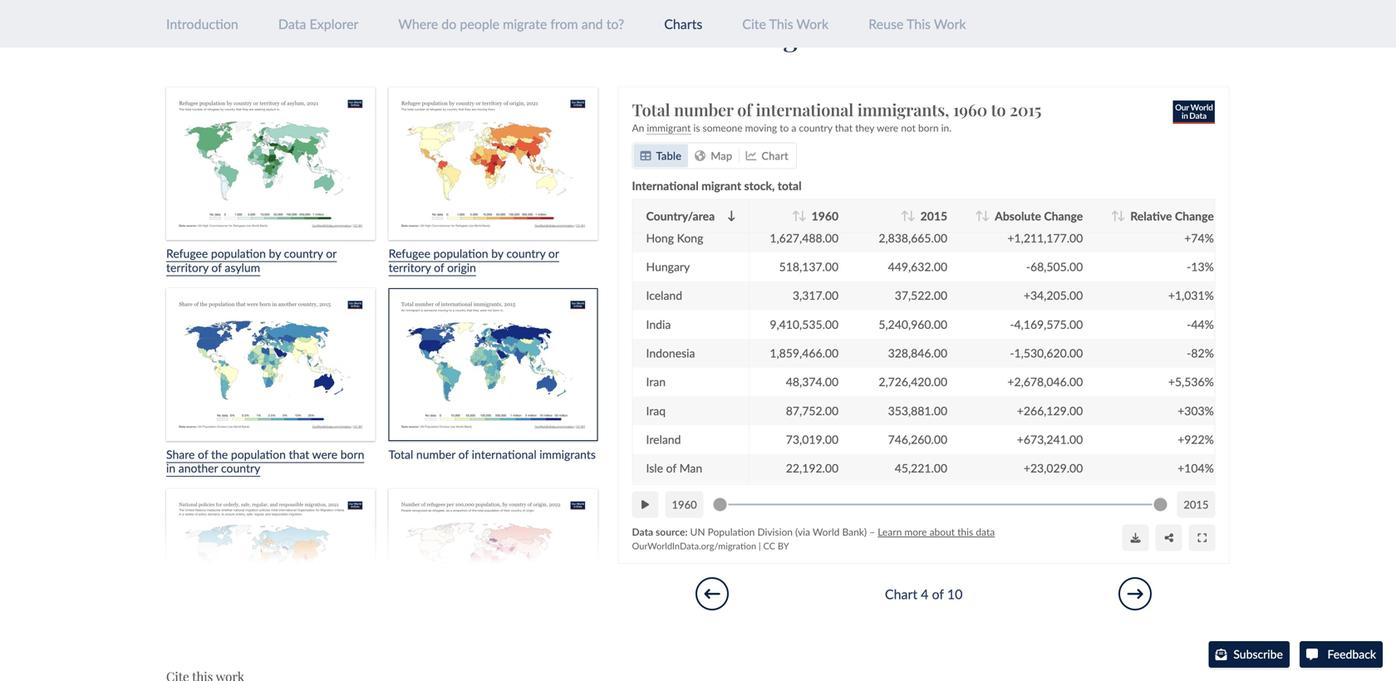 Task type: vqa. For each thing, say whether or not it's contained in the screenshot.
first or from the left
yes



Task type: locate. For each thing, give the bounding box(es) containing it.
population inside share of the population that were born in another country
[[231, 447, 286, 462]]

country right asylum
[[284, 247, 323, 261]]

were
[[877, 122, 899, 134], [312, 447, 337, 462]]

22,192.00
[[786, 461, 839, 476]]

country right origin
[[506, 247, 545, 261]]

2 work from the left
[[934, 16, 966, 32]]

refugee inside refugee population by country or territory of asylum
[[166, 247, 208, 261]]

arrow down long image left absolute
[[982, 211, 990, 222]]

data left 'explorer'
[[278, 16, 306, 32]]

population inside refugee population by country or territory of origin
[[433, 247, 488, 261]]

work right reuse in the top right of the page
[[934, 16, 966, 32]]

arrow down long image up 2,838,665.00
[[907, 211, 916, 222]]

- up '+2,678,046.00'
[[1010, 346, 1014, 360]]

data
[[278, 16, 306, 32], [632, 526, 653, 538]]

that inside share of the population that were born in another country
[[289, 447, 309, 462]]

0 vertical spatial were
[[877, 122, 899, 134]]

work right cite
[[796, 16, 829, 32]]

data explorer
[[278, 16, 358, 32]]

territory inside refugee population by country or territory of origin
[[389, 260, 431, 275]]

refugee inside refugee population by country or territory of origin
[[389, 247, 430, 261]]

share of the population that were born in another country link
[[166, 288, 375, 475]]

of left origin
[[434, 260, 444, 275]]

refugee population by country or territory of origin link
[[389, 87, 598, 275]]

iraq
[[646, 404, 666, 418]]

9,410,535.00
[[770, 317, 839, 332]]

0 horizontal spatial refugee
[[166, 247, 208, 261]]

53%
[[1191, 202, 1214, 216]]

–
[[869, 526, 875, 538]]

explorer
[[310, 16, 358, 32]]

518,137.00
[[779, 260, 839, 274]]

1 arrow up long image from the left
[[792, 211, 800, 222]]

another
[[178, 461, 218, 475]]

arrow up long image up "1,627,488.00"
[[792, 211, 800, 222]]

arrow up long image up 2,838,665.00
[[901, 211, 909, 222]]

by inside refugee population by country or territory of asylum
[[269, 247, 281, 261]]

0 horizontal spatial were
[[312, 447, 337, 462]]

population inside refugee population by country or territory of asylum
[[211, 247, 266, 261]]

1 horizontal spatial by
[[491, 247, 503, 261]]

1960 up "1,627,488.00"
[[812, 209, 839, 223]]

this right reuse in the top right of the page
[[907, 16, 931, 32]]

interactive
[[494, 19, 625, 54]]

2 horizontal spatial arrow down long image
[[1117, 211, 1126, 222]]

change for relative change
[[1175, 209, 1214, 223]]

1 by from the left
[[269, 247, 281, 261]]

arrow down long image for 2015
[[907, 211, 916, 222]]

- up +74%
[[1187, 202, 1191, 216]]

country inside refugee population by country or territory of origin
[[506, 247, 545, 261]]

2 arrow down long image from the left
[[982, 211, 990, 222]]

1 vertical spatial 2015
[[921, 209, 948, 223]]

arrow down long image for 1960
[[799, 211, 807, 222]]

country right another
[[221, 461, 260, 475]]

change
[[1044, 209, 1083, 223], [1175, 209, 1214, 223]]

- for 4,169,575.00
[[1010, 317, 1014, 332]]

this for reuse
[[907, 16, 931, 32]]

or for refugee population by country or territory of origin
[[548, 247, 559, 261]]

1 territory from the left
[[166, 260, 208, 275]]

1 horizontal spatial change
[[1175, 209, 1214, 223]]

- for 82%
[[1187, 346, 1191, 360]]

about
[[930, 526, 955, 538]]

refugee left origin
[[389, 247, 430, 261]]

arrow up long image for 1960
[[792, 211, 800, 222]]

arrow down long image for absolute change
[[982, 211, 990, 222]]

this right cite
[[769, 16, 793, 32]]

0 horizontal spatial 2015
[[921, 209, 948, 223]]

0 horizontal spatial to
[[780, 122, 789, 134]]

refugee
[[166, 247, 208, 261], [389, 247, 430, 261]]

in.
[[941, 122, 952, 134]]

data source: un population division (via world bank) – learn more about this data ourworldindata.org/migration | cc by
[[632, 526, 995, 552]]

total
[[632, 99, 670, 121]]

1 horizontal spatial data
[[632, 526, 653, 538]]

by inside refugee population by country or territory of origin
[[491, 247, 503, 261]]

1 this from the left
[[769, 16, 793, 32]]

0 vertical spatial to
[[991, 99, 1006, 121]]

-
[[1026, 202, 1031, 216], [1187, 202, 1191, 216], [1026, 260, 1031, 274], [1187, 260, 1191, 274], [1010, 317, 1014, 332], [1187, 317, 1191, 332], [1010, 346, 1014, 360], [1187, 346, 1191, 360]]

45,221.00
[[895, 461, 948, 476]]

of up 'moving'
[[737, 99, 752, 121]]

un
[[690, 526, 705, 538]]

international
[[756, 99, 854, 121]]

expand image
[[1198, 533, 1207, 543]]

1 vertical spatial were
[[312, 447, 337, 462]]

0 horizontal spatial or
[[326, 247, 337, 261]]

0 horizontal spatial territory
[[166, 260, 208, 275]]

+2,678,046.00
[[1008, 375, 1083, 389]]

refugee for refugee population by country or territory of origin
[[389, 247, 430, 261]]

feedback
[[1324, 648, 1376, 662]]

- up -1,530,620.00
[[1010, 317, 1014, 332]]

refugee for refugee population by country or territory of asylum
[[166, 247, 208, 261]]

cc
[[763, 540, 775, 552]]

0 vertical spatial data
[[278, 16, 306, 32]]

-68,505.00
[[1026, 260, 1083, 274]]

10
[[947, 586, 963, 602]]

- down +1,211,177.00
[[1026, 260, 1031, 274]]

chart line image
[[746, 150, 757, 161]]

1960 right immigrants, in the top right of the page
[[953, 99, 987, 121]]

migration
[[751, 19, 873, 54]]

change for absolute change
[[1044, 209, 1083, 223]]

0 horizontal spatial arrow down long image
[[728, 211, 736, 222]]

country inside share of the population that were born in another country
[[221, 461, 260, 475]]

1 horizontal spatial 1960
[[812, 209, 839, 223]]

+922%
[[1178, 433, 1214, 447]]

1 horizontal spatial to
[[991, 99, 1006, 121]]

2 vertical spatial 1960
[[672, 498, 697, 511]]

where
[[398, 16, 438, 32]]

ourworldindata.org/migration link
[[632, 540, 756, 552]]

1 horizontal spatial arrow down long image
[[907, 211, 916, 222]]

2 this from the left
[[907, 16, 931, 32]]

0 vertical spatial 2015
[[1010, 99, 1042, 121]]

1960
[[953, 99, 987, 121], [812, 209, 839, 223], [672, 498, 697, 511]]

1 vertical spatial data
[[632, 526, 653, 538]]

1 work from the left
[[796, 16, 829, 32]]

0 horizontal spatial 1960
[[672, 498, 697, 511]]

international
[[632, 179, 699, 193]]

that
[[835, 122, 853, 134], [289, 447, 309, 462]]

2 by from the left
[[491, 247, 503, 261]]

download image
[[1131, 533, 1141, 543]]

73,019.00
[[786, 433, 839, 447]]

data inside data source: un population division (via world bank) – learn more about this data ourworldindata.org/migration | cc by
[[632, 526, 653, 538]]

- down +1,031%
[[1187, 317, 1191, 332]]

- for 31,954.00
[[1026, 202, 1031, 216]]

by right origin
[[491, 247, 503, 261]]

india
[[646, 317, 671, 332]]

or for refugee population by country or territory of asylum
[[326, 247, 337, 261]]

0 horizontal spatial arrow up long image
[[792, 211, 800, 222]]

1 horizontal spatial that
[[835, 122, 853, 134]]

0 horizontal spatial by
[[269, 247, 281, 261]]

449,632.00
[[888, 260, 948, 274]]

2 horizontal spatial 2015
[[1184, 498, 1209, 511]]

cc by link
[[763, 540, 789, 552]]

arrow down long image for relative change
[[1117, 211, 1126, 222]]

82%
[[1191, 346, 1214, 360]]

total number of international immigrants, 1960 to 2015
[[632, 99, 1042, 121]]

1 vertical spatial born
[[340, 447, 364, 462]]

1 or from the left
[[326, 247, 337, 261]]

0 horizontal spatial change
[[1044, 209, 1083, 223]]

1 arrow down long image from the left
[[799, 211, 807, 222]]

territory left asylum
[[166, 260, 208, 275]]

5,240,960.00
[[879, 317, 948, 332]]

1 horizontal spatial were
[[877, 122, 899, 134]]

+23,029.00
[[1024, 461, 1083, 476]]

cite this work
[[742, 16, 829, 32]]

territory inside refugee population by country or territory of asylum
[[166, 260, 208, 275]]

- up +1,031%
[[1187, 260, 1191, 274]]

0 horizontal spatial this
[[769, 16, 793, 32]]

2 arrow down long image from the left
[[907, 211, 916, 222]]

data down the play image
[[632, 526, 653, 538]]

1 horizontal spatial this
[[907, 16, 931, 32]]

arrow up long image left absolute
[[975, 211, 983, 222]]

map
[[711, 149, 732, 162]]

isle
[[646, 461, 663, 476]]

by
[[778, 540, 789, 552]]

1 vertical spatial to
[[780, 122, 789, 134]]

data
[[976, 526, 995, 538]]

1960 up the source:
[[672, 498, 697, 511]]

territory left origin
[[389, 260, 431, 275]]

0 horizontal spatial data
[[278, 16, 306, 32]]

+74%
[[1184, 231, 1214, 245]]

0 vertical spatial 1960
[[953, 99, 987, 121]]

do
[[441, 16, 456, 32]]

- for 68,505.00
[[1026, 260, 1031, 274]]

change up +74%
[[1175, 209, 1214, 223]]

2 or from the left
[[548, 247, 559, 261]]

of inside refugee population by country or territory of asylum
[[211, 260, 222, 275]]

1 horizontal spatial territory
[[389, 260, 431, 275]]

0 horizontal spatial arrow down long image
[[799, 211, 807, 222]]

learn more about this data link
[[878, 526, 995, 538]]

asylum
[[225, 260, 260, 275]]

of left asylum
[[211, 260, 222, 275]]

arrow down long image up "1,627,488.00"
[[799, 211, 807, 222]]

1 vertical spatial that
[[289, 447, 309, 462]]

2 territory from the left
[[389, 260, 431, 275]]

world
[[813, 526, 840, 538]]

arrow up long image
[[1111, 211, 1119, 222]]

- up +5,536%
[[1187, 346, 1191, 360]]

1 horizontal spatial refugee
[[389, 247, 430, 261]]

refugee left asylum
[[166, 247, 208, 261]]

or inside refugee population by country or territory of asylum
[[326, 247, 337, 261]]

1 horizontal spatial 2015
[[1010, 99, 1042, 121]]

+5,536%
[[1168, 375, 1214, 389]]

country inside refugee population by country or territory of asylum
[[284, 247, 323, 261]]

0 horizontal spatial born
[[340, 447, 364, 462]]

1 horizontal spatial arrow up long image
[[901, 211, 909, 222]]

born
[[918, 122, 939, 134], [340, 447, 364, 462]]

number
[[674, 99, 733, 121]]

0 horizontal spatial that
[[289, 447, 309, 462]]

by right asylum
[[269, 247, 281, 261]]

1 refugee from the left
[[166, 247, 208, 261]]

+1,031%
[[1168, 289, 1214, 303]]

that down total number of international immigrants, 1960 to 2015 on the top of the page
[[835, 122, 853, 134]]

- for 1,530,620.00
[[1010, 346, 1014, 360]]

or
[[326, 247, 337, 261], [548, 247, 559, 261]]

2 change from the left
[[1175, 209, 1214, 223]]

in
[[166, 461, 175, 475]]

that right the
[[289, 447, 309, 462]]

1 horizontal spatial work
[[934, 16, 966, 32]]

- up +1,211,177.00
[[1026, 202, 1031, 216]]

2 horizontal spatial 1960
[[953, 99, 987, 121]]

share of the population that were born in another country
[[166, 447, 364, 475]]

cite
[[742, 16, 766, 32]]

1 horizontal spatial arrow down long image
[[982, 211, 990, 222]]

1 change from the left
[[1044, 209, 1083, 223]]

1 vertical spatial 1960
[[812, 209, 839, 223]]

2 horizontal spatial arrow up long image
[[975, 211, 983, 222]]

charts
[[631, 19, 708, 54]]

by for asylum
[[269, 247, 281, 261]]

change up +1,211,177.00
[[1044, 209, 1083, 223]]

13%
[[1191, 260, 1214, 274]]

or inside refugee population by country or territory of origin
[[548, 247, 559, 261]]

hungary
[[646, 260, 690, 274]]

3,317.00
[[793, 289, 839, 303]]

arrow down long image down migrant
[[728, 211, 736, 222]]

of left the
[[198, 447, 208, 462]]

total
[[778, 179, 802, 193]]

-82%
[[1187, 346, 1214, 360]]

3 arrow up long image from the left
[[975, 211, 983, 222]]

2015
[[1010, 99, 1042, 121], [921, 209, 948, 223], [1184, 498, 1209, 511]]

2 refugee from the left
[[389, 247, 430, 261]]

2 arrow up long image from the left
[[901, 211, 909, 222]]

3 arrow down long image from the left
[[1117, 211, 1126, 222]]

arrow down long image
[[728, 211, 736, 222], [907, 211, 916, 222], [1117, 211, 1126, 222]]

to
[[991, 99, 1006, 121], [780, 122, 789, 134]]

1 horizontal spatial or
[[548, 247, 559, 261]]

0 horizontal spatial work
[[796, 16, 829, 32]]

population for asylum
[[211, 247, 266, 261]]

4,169,575.00
[[1014, 317, 1083, 332]]

746,260.00
[[888, 433, 948, 447]]

population for origin
[[433, 247, 488, 261]]

share nodes image
[[1165, 533, 1173, 543]]

arrow up long image
[[792, 211, 800, 222], [901, 211, 909, 222], [975, 211, 983, 222]]

0 vertical spatial born
[[918, 122, 939, 134]]

country/area
[[646, 209, 715, 223]]

arrow down long image left relative
[[1117, 211, 1126, 222]]

map link
[[688, 144, 739, 167]]

arrow down long image
[[799, 211, 807, 222], [982, 211, 990, 222]]

of inside refugee population by country or territory of origin
[[434, 260, 444, 275]]

charts link
[[664, 16, 702, 32]]

table link
[[634, 144, 688, 167]]



Task type: describe. For each thing, give the bounding box(es) containing it.
where do people migrate from and to? link
[[398, 16, 624, 32]]

migrate
[[503, 16, 547, 32]]

origin
[[447, 260, 476, 275]]

ourworldindata.org/migration
[[632, 540, 756, 552]]

to?
[[606, 16, 624, 32]]

68,505.00
[[1030, 260, 1083, 274]]

4
[[921, 586, 929, 602]]

by for origin
[[491, 247, 503, 261]]

arrow up long image for 2015
[[901, 211, 909, 222]]

total number of international immigrants, 1960 to 2015 link
[[632, 99, 1215, 121]]

chart
[[762, 149, 789, 162]]

share
[[166, 447, 195, 462]]

play image
[[642, 500, 649, 510]]

more
[[905, 526, 927, 538]]

-1,530,620.00
[[1010, 346, 1083, 360]]

feedback button
[[1300, 642, 1383, 668]]

328,846.00
[[888, 346, 948, 360]]

international migrant stock, total
[[632, 179, 802, 193]]

work for cite this work
[[796, 16, 829, 32]]

arrow up long image for absolute change
[[975, 211, 983, 222]]

1 horizontal spatial born
[[918, 122, 939, 134]]

2,726,420.00
[[879, 375, 948, 389]]

were inside share of the population that were born in another country
[[312, 447, 337, 462]]

go to next slide image
[[1127, 586, 1143, 602]]

+104%
[[1178, 461, 1214, 476]]

44%
[[1191, 317, 1214, 332]]

ireland
[[646, 433, 681, 447]]

territory for refugee population by country or territory of origin
[[389, 260, 431, 275]]

born inside share of the population that were born in another country
[[340, 447, 364, 462]]

0 vertical spatial that
[[835, 122, 853, 134]]

isle of man
[[646, 461, 702, 476]]

territory for refugee population by country or territory of asylum
[[166, 260, 208, 275]]

source:
[[656, 526, 688, 538]]

2,838,665.00
[[879, 231, 948, 245]]

is
[[693, 122, 700, 134]]

israel
[[646, 490, 673, 504]]

someone
[[703, 122, 743, 134]]

1 arrow down long image from the left
[[728, 211, 736, 222]]

(via
[[795, 526, 810, 538]]

28,070.00
[[895, 202, 948, 216]]

a
[[792, 122, 796, 134]]

where do people migrate from and to?
[[398, 16, 624, 32]]

on
[[714, 19, 745, 54]]

- for 13%
[[1187, 260, 1191, 274]]

353,881.00
[[888, 404, 948, 418]]

this for cite
[[769, 16, 793, 32]]

+303%
[[1178, 404, 1214, 418]]

absolute
[[995, 209, 1041, 223]]

envelope open text image
[[1215, 649, 1227, 661]]

go to previous slide image
[[704, 586, 720, 602]]

refugee population by country or territory of asylum link
[[166, 87, 375, 275]]

-44%
[[1187, 317, 1214, 332]]

- for 53%
[[1187, 202, 1191, 216]]

2 vertical spatial 2015
[[1184, 498, 1209, 511]]

|
[[759, 540, 761, 552]]

1,859,466.00
[[770, 346, 839, 360]]

table image
[[640, 150, 651, 161]]

stock,
[[744, 179, 775, 193]]

man
[[680, 461, 702, 476]]

introduction
[[166, 16, 238, 32]]

data for data explorer
[[278, 16, 306, 32]]

of inside share of the population that were born in another country
[[198, 447, 208, 462]]

-13%
[[1187, 260, 1214, 274]]

reuse this work
[[868, 16, 966, 32]]

country down the international on the right top of the page
[[799, 122, 833, 134]]

charts
[[664, 16, 702, 32]]

interactive charts on migration
[[494, 19, 873, 54]]

table
[[656, 149, 682, 162]]

chart 4 of 10
[[885, 586, 963, 602]]

message image
[[1306, 649, 1318, 661]]

an
[[632, 122, 647, 134]]

data for data source: un population division (via world bank) – learn more about this data ourworldindata.org/migration | cc by
[[632, 526, 653, 538]]

87,752.00
[[786, 404, 839, 418]]

learn
[[878, 526, 902, 538]]

immigrants,
[[857, 99, 949, 121]]

earth americas image
[[695, 150, 706, 161]]

reuse
[[868, 16, 904, 32]]

refugee population by country or territory of asylum
[[166, 247, 337, 275]]

- for 44%
[[1187, 317, 1191, 332]]

relative
[[1130, 209, 1172, 223]]

of right the 4
[[932, 586, 944, 602]]

kong
[[677, 231, 703, 245]]

absolute change
[[995, 209, 1083, 223]]

indonesia
[[646, 346, 695, 360]]

chart
[[885, 586, 917, 602]]

and
[[582, 16, 603, 32]]

is someone moving to a country that they were not born in.
[[691, 122, 952, 134]]

data explorer link
[[278, 16, 358, 32]]

+34,205.00
[[1024, 289, 1083, 303]]

31,954.00
[[1030, 202, 1083, 216]]

work for reuse this work
[[934, 16, 966, 32]]

not
[[901, 122, 916, 134]]

48,374.00
[[786, 375, 839, 389]]

hong kong
[[646, 231, 703, 245]]

iran
[[646, 375, 666, 389]]

subscribe
[[1233, 648, 1283, 662]]

migrant
[[702, 179, 741, 193]]

of right "isle"
[[666, 461, 677, 476]]

they
[[855, 122, 874, 134]]

the
[[211, 447, 228, 462]]

cite this work link
[[742, 16, 829, 32]]

iceland
[[646, 289, 682, 303]]



